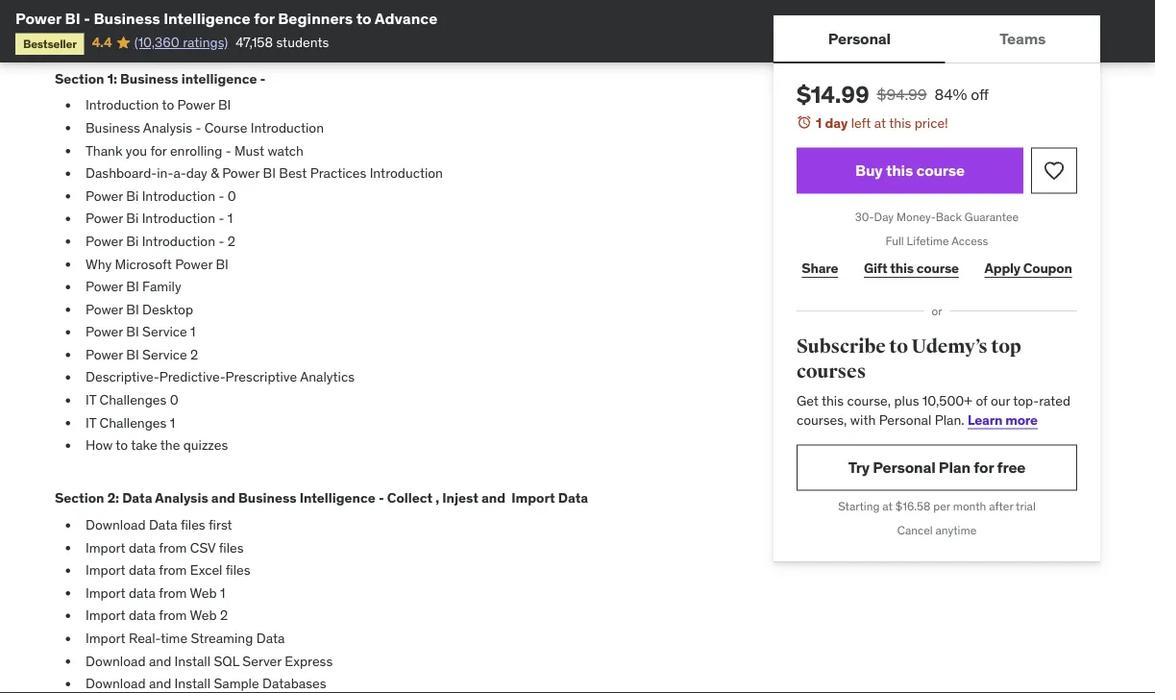 Task type: vqa. For each thing, say whether or not it's contained in the screenshot.
Was corresponding to Cheryl L.
no



Task type: locate. For each thing, give the bounding box(es) containing it.
server
[[243, 653, 282, 670]]

#business
[[222, 17, 283, 34]]

0 vertical spatial challenges
[[100, 392, 167, 409]]

day
[[825, 114, 848, 131], [186, 165, 207, 182]]

0 vertical spatial analysis
[[143, 119, 192, 137]]

section left 1:
[[55, 70, 104, 88]]

day inside #microsoft #powerbi #data #business #intelligence #analysis course curriculum: section 1: business intelligence - introduction to power bi business analysis - course introduction thank you for enrolling - must watch dashboard-in-a-day & power bi best practices introduction power bi introduction - 0 power bi introduction - 1 power bi introduction - 2 why microsoft power bi power bi family power bi desktop power bi service 1 power bi service 2 descriptive-predictive-prescriptive analytics it challenges 0 it challenges 1 how to take the quizzes
[[186, 165, 207, 182]]

starting
[[839, 499, 880, 514]]

day left &
[[186, 165, 207, 182]]

$14.99
[[797, 80, 870, 109]]

- inside section 2: data analysis and business intelligence - collect , injest and  import data download data files first import data from csv files import data from excel files import data from web 1 import data from web 2 import real-time streaming data download and install sql server express download and install sample databases
[[379, 490, 384, 507]]

4 data from the top
[[129, 607, 156, 625]]

intelligence up ratings)
[[164, 8, 251, 28]]

4.4
[[92, 34, 112, 51]]

1 section from the top
[[55, 70, 104, 88]]

1 vertical spatial install
[[175, 675, 211, 693]]

off
[[971, 84, 989, 104]]

1 horizontal spatial intelligence
[[300, 490, 376, 507]]

business inside section 2: data analysis and business intelligence - collect , injest and  import data download data files first import data from csv files import data from excel files import data from web 1 import data from web 2 import real-time streaming data download and install sql server express download and install sample databases
[[238, 490, 297, 507]]

plan.
[[935, 411, 965, 428]]

2 download from the top
[[86, 653, 146, 670]]

for right the you
[[150, 142, 167, 159]]

web down excel
[[190, 585, 217, 602]]

enrolling
[[170, 142, 222, 159]]

predictive-
[[159, 369, 226, 386]]

0 horizontal spatial intelligence
[[164, 8, 251, 28]]

excel
[[190, 562, 223, 579]]

0
[[228, 187, 236, 205], [170, 392, 179, 409]]

2 course from the top
[[917, 259, 959, 277]]

1 vertical spatial analysis
[[155, 490, 208, 507]]

import
[[512, 490, 555, 507], [86, 539, 126, 557], [86, 562, 126, 579], [86, 585, 126, 602], [86, 607, 126, 625], [86, 630, 126, 647]]

for inside #microsoft #powerbi #data #business #intelligence #analysis course curriculum: section 1: business intelligence - introduction to power bi business analysis - course introduction thank you for enrolling - must watch dashboard-in-a-day & power bi best practices introduction power bi introduction - 0 power bi introduction - 1 power bi introduction - 2 why microsoft power bi power bi family power bi desktop power bi service 1 power bi service 2 descriptive-predictive-prescriptive analytics it challenges 0 it challenges 1 how to take the quizzes
[[150, 142, 167, 159]]

#intelligence
[[286, 17, 364, 34]]

full
[[886, 234, 904, 248]]

1 horizontal spatial 0
[[228, 187, 236, 205]]

web
[[190, 585, 217, 602], [190, 607, 217, 625]]

udemy's
[[912, 335, 988, 359]]

course up back
[[917, 161, 965, 180]]

for left free
[[974, 458, 994, 477]]

1 vertical spatial course
[[917, 259, 959, 277]]

1 vertical spatial personal
[[879, 411, 932, 428]]

time
[[161, 630, 188, 647]]

2 vertical spatial download
[[86, 675, 146, 693]]

1 vertical spatial course
[[205, 119, 247, 137]]

course for buy this course
[[917, 161, 965, 180]]

$14.99 $94.99 84% off
[[797, 80, 989, 109]]

curriculum:
[[101, 44, 170, 61]]

section inside #microsoft #powerbi #data #business #intelligence #analysis course curriculum: section 1: business intelligence - introduction to power bi business analysis - course introduction thank you for enrolling - must watch dashboard-in-a-day & power bi best practices introduction power bi introduction - 0 power bi introduction - 1 power bi introduction - 2 why microsoft power bi power bi family power bi desktop power bi service 1 power bi service 2 descriptive-predictive-prescriptive analytics it challenges 0 it challenges 1 how to take the quizzes
[[55, 70, 104, 88]]

0 horizontal spatial 0
[[170, 392, 179, 409]]

this right 'gift'
[[891, 259, 914, 277]]

power
[[15, 8, 62, 28], [177, 97, 215, 114], [222, 165, 260, 182], [86, 187, 123, 205], [86, 210, 123, 227], [86, 233, 123, 250], [175, 256, 213, 273], [86, 278, 123, 296], [86, 301, 123, 318], [86, 324, 123, 341], [86, 346, 123, 364]]

analysis up csv
[[155, 490, 208, 507]]

alarm image
[[797, 114, 812, 130]]

&
[[211, 165, 219, 182]]

1 vertical spatial bi
[[126, 210, 139, 227]]

course inside buy this course button
[[917, 161, 965, 180]]

day left left
[[825, 114, 848, 131]]

personal down plus
[[879, 411, 932, 428]]

rated
[[1039, 392, 1071, 409]]

2 vertical spatial files
[[226, 562, 251, 579]]

practices
[[310, 165, 367, 182]]

1 challenges from the top
[[100, 392, 167, 409]]

1 horizontal spatial day
[[825, 114, 848, 131]]

back
[[936, 210, 962, 225]]

2 bi from the top
[[126, 210, 139, 227]]

beginners
[[278, 8, 353, 28]]

this right buy on the right top
[[886, 161, 913, 180]]

a-
[[173, 165, 186, 182]]

learn
[[968, 411, 1003, 428]]

section
[[55, 70, 104, 88], [55, 490, 104, 507]]

0 vertical spatial 2
[[228, 233, 235, 250]]

try personal plan for free link
[[797, 445, 1078, 491]]

challenges down descriptive-
[[100, 392, 167, 409]]

prescriptive
[[226, 369, 297, 386]]

0 down must
[[228, 187, 236, 205]]

intelligence left collect
[[300, 490, 376, 507]]

course inside gift this course link
[[917, 259, 959, 277]]

2 it from the top
[[86, 414, 96, 432]]

to
[[356, 8, 372, 28], [162, 97, 174, 114], [890, 335, 908, 359], [116, 437, 128, 454]]

0 vertical spatial course
[[917, 161, 965, 180]]

this
[[890, 114, 912, 131], [886, 161, 913, 180], [891, 259, 914, 277], [822, 392, 844, 409]]

1 install from the top
[[175, 653, 211, 670]]

1 web from the top
[[190, 585, 217, 602]]

1 course from the top
[[917, 161, 965, 180]]

install down "time"
[[175, 653, 211, 670]]

0 vertical spatial personal
[[828, 28, 891, 48]]

at left $16.58
[[883, 499, 893, 514]]

0 vertical spatial section
[[55, 70, 104, 88]]

2 vertical spatial and
[[149, 675, 171, 693]]

2 horizontal spatial for
[[974, 458, 994, 477]]

this inside button
[[886, 161, 913, 180]]

1 vertical spatial day
[[186, 165, 207, 182]]

files up csv
[[181, 517, 205, 534]]

1
[[816, 114, 822, 131], [228, 210, 233, 227], [190, 324, 196, 341], [170, 414, 175, 432], [220, 585, 225, 602]]

service
[[142, 324, 187, 341], [142, 346, 187, 364]]

files down the first
[[219, 539, 244, 557]]

to up 'enrolling'
[[162, 97, 174, 114]]

$94.99
[[877, 84, 927, 104]]

at right left
[[875, 114, 887, 131]]

lifetime
[[907, 234, 949, 248]]

#analysis
[[368, 17, 424, 34]]

to left udemy's at the right of page
[[890, 335, 908, 359]]

1:
[[107, 70, 117, 88]]

3 bi from the top
[[126, 233, 139, 250]]

0 vertical spatial download
[[86, 517, 146, 534]]

free
[[998, 458, 1026, 477]]

dashboard-
[[86, 165, 157, 182]]

price!
[[915, 114, 949, 131]]

it up 'how'
[[86, 414, 96, 432]]

1 horizontal spatial course
[[205, 119, 247, 137]]

1 vertical spatial for
[[150, 142, 167, 159]]

files
[[181, 517, 205, 534], [219, 539, 244, 557], [226, 562, 251, 579]]

section left 2:
[[55, 490, 104, 507]]

money-
[[897, 210, 936, 225]]

analysis up 'enrolling'
[[143, 119, 192, 137]]

course down lifetime
[[917, 259, 959, 277]]

to inside the subscribe to udemy's top courses
[[890, 335, 908, 359]]

power bi - business intelligence for beginners to advance
[[15, 8, 438, 28]]

10,500+
[[923, 392, 973, 409]]

0 vertical spatial course
[[55, 44, 98, 61]]

this up courses, on the bottom
[[822, 392, 844, 409]]

0 horizontal spatial day
[[186, 165, 207, 182]]

1 vertical spatial files
[[219, 539, 244, 557]]

1 vertical spatial service
[[142, 346, 187, 364]]

course up must
[[205, 119, 247, 137]]

course
[[917, 161, 965, 180], [917, 259, 959, 277]]

1 vertical spatial section
[[55, 490, 104, 507]]

install
[[175, 653, 211, 670], [175, 675, 211, 693]]

3 from from the top
[[159, 585, 187, 602]]

0 vertical spatial it
[[86, 392, 96, 409]]

service down desktop at the top of the page
[[142, 324, 187, 341]]

teams button
[[946, 15, 1101, 62]]

starting at $16.58 per month after trial cancel anytime
[[839, 499, 1036, 538]]

data
[[122, 490, 152, 507], [558, 490, 588, 507], [149, 517, 177, 534], [256, 630, 285, 647]]

1 vertical spatial it
[[86, 414, 96, 432]]

business
[[94, 8, 160, 28], [120, 70, 178, 88], [86, 119, 140, 137], [238, 490, 297, 507]]

files right excel
[[226, 562, 251, 579]]

0 vertical spatial intelligence
[[164, 8, 251, 28]]

1 vertical spatial download
[[86, 653, 146, 670]]

tab list
[[774, 15, 1101, 63]]

0 vertical spatial for
[[254, 8, 275, 28]]

more
[[1006, 411, 1038, 428]]

2 vertical spatial bi
[[126, 233, 139, 250]]

this inside get this course, plus 10,500+ of our top-rated courses, with personal plan.
[[822, 392, 844, 409]]

course down #microsoft at top
[[55, 44, 98, 61]]

it down descriptive-
[[86, 392, 96, 409]]

after
[[990, 499, 1014, 514]]

apply coupon
[[985, 259, 1073, 277]]

anytime
[[936, 523, 977, 538]]

2 vertical spatial personal
[[873, 458, 936, 477]]

personal inside button
[[828, 28, 891, 48]]

0 vertical spatial install
[[175, 653, 211, 670]]

install left sample
[[175, 675, 211, 693]]

challenges up take
[[100, 414, 167, 432]]

buy
[[856, 161, 883, 180]]

intelligence
[[164, 8, 251, 28], [300, 490, 376, 507]]

1 vertical spatial at
[[883, 499, 893, 514]]

for
[[254, 8, 275, 28], [150, 142, 167, 159], [974, 458, 994, 477]]

databases
[[263, 675, 326, 693]]

30-
[[855, 210, 875, 225]]

0 horizontal spatial for
[[150, 142, 167, 159]]

for up 47,158
[[254, 8, 275, 28]]

trial
[[1016, 499, 1036, 514]]

this for get
[[822, 392, 844, 409]]

this for gift
[[891, 259, 914, 277]]

analysis inside #microsoft #powerbi #data #business #intelligence #analysis course curriculum: section 1: business intelligence - introduction to power bi business analysis - course introduction thank you for enrolling - must watch dashboard-in-a-day & power bi best practices introduction power bi introduction - 0 power bi introduction - 1 power bi introduction - 2 why microsoft power bi power bi family power bi desktop power bi service 1 power bi service 2 descriptive-predictive-prescriptive analytics it challenges 0 it challenges 1 how to take the quizzes
[[143, 119, 192, 137]]

(10,360
[[134, 34, 180, 51]]

personal up $16.58
[[873, 458, 936, 477]]

top
[[991, 335, 1022, 359]]

service up predictive-
[[142, 346, 187, 364]]

2 from from the top
[[159, 562, 187, 579]]

2 vertical spatial 2
[[220, 607, 228, 625]]

must
[[235, 142, 264, 159]]

2 section from the top
[[55, 490, 104, 507]]

download
[[86, 517, 146, 534], [86, 653, 146, 670], [86, 675, 146, 693]]

0 vertical spatial web
[[190, 585, 217, 602]]

personal up $14.99
[[828, 28, 891, 48]]

0 vertical spatial and
[[211, 490, 235, 507]]

intelligence
[[181, 70, 257, 88]]

1 horizontal spatial for
[[254, 8, 275, 28]]

-
[[84, 8, 90, 28], [260, 70, 266, 88], [196, 119, 201, 137], [226, 142, 231, 159], [219, 187, 224, 205], [219, 210, 224, 227], [219, 233, 224, 250], [379, 490, 384, 507]]

0 down predictive-
[[170, 392, 179, 409]]

3 download from the top
[[86, 675, 146, 693]]

0 vertical spatial bi
[[126, 187, 139, 205]]

1 vertical spatial intelligence
[[300, 490, 376, 507]]

0 vertical spatial service
[[142, 324, 187, 341]]

2 vertical spatial for
[[974, 458, 994, 477]]

web up streaming
[[190, 607, 217, 625]]

1 vertical spatial challenges
[[100, 414, 167, 432]]

1 vertical spatial web
[[190, 607, 217, 625]]

0 vertical spatial 0
[[228, 187, 236, 205]]



Task type: describe. For each thing, give the bounding box(es) containing it.
plus
[[895, 392, 920, 409]]

1 vertical spatial and
[[149, 653, 171, 670]]

desktop
[[142, 301, 193, 318]]

1 it from the top
[[86, 392, 96, 409]]

47,158 students
[[236, 34, 329, 51]]

gift
[[864, 259, 888, 277]]

day
[[875, 210, 894, 225]]

,
[[436, 490, 440, 507]]

collect
[[387, 490, 433, 507]]

personal button
[[774, 15, 946, 62]]

bestseller
[[23, 36, 77, 51]]

express
[[285, 653, 333, 670]]

#microsoft
[[55, 17, 120, 34]]

take
[[131, 437, 157, 454]]

for inside "link"
[[974, 458, 994, 477]]

share button
[[797, 249, 844, 288]]

first
[[209, 517, 232, 534]]

(10,360 ratings)
[[134, 34, 228, 51]]

students
[[276, 34, 329, 51]]

$16.58
[[896, 499, 931, 514]]

personal inside "link"
[[873, 458, 936, 477]]

of
[[976, 392, 988, 409]]

get
[[797, 392, 819, 409]]

intelligence inside section 2: data analysis and business intelligence - collect , injest and  import data download data files first import data from csv files import data from excel files import data from web 1 import data from web 2 import real-time streaming data download and install sql server express download and install sample databases
[[300, 490, 376, 507]]

1 service from the top
[[142, 324, 187, 341]]

top-
[[1014, 392, 1039, 409]]

microsoft
[[115, 256, 172, 273]]

course for gift this course
[[917, 259, 959, 277]]

section inside section 2: data analysis and business intelligence - collect , injest and  import data download data files first import data from csv files import data from excel files import data from web 1 import data from web 2 import real-time streaming data download and install sql server express download and install sample databases
[[55, 490, 104, 507]]

injest
[[443, 490, 479, 507]]

to left take
[[116, 437, 128, 454]]

2 inside section 2: data analysis and business intelligence - collect , injest and  import data download data files first import data from csv files import data from excel files import data from web 1 import data from web 2 import real-time streaming data download and install sql server express download and install sample databases
[[220, 607, 228, 625]]

to left advance
[[356, 8, 372, 28]]

courses
[[797, 360, 866, 383]]

1 vertical spatial 0
[[170, 392, 179, 409]]

1 from from the top
[[159, 539, 187, 557]]

add to wishlist image
[[1043, 159, 1066, 182]]

0 vertical spatial day
[[825, 114, 848, 131]]

apply coupon button
[[980, 249, 1078, 288]]

best
[[279, 165, 307, 182]]

84%
[[935, 84, 968, 104]]

#powerbi
[[124, 17, 180, 34]]

quizzes
[[183, 437, 228, 454]]

analytics
[[300, 369, 355, 386]]

analysis inside section 2: data analysis and business intelligence - collect , injest and  import data download data files first import data from csv files import data from excel files import data from web 1 import data from web 2 import real-time streaming data download and install sql server express download and install sample databases
[[155, 490, 208, 507]]

1 download from the top
[[86, 517, 146, 534]]

2:
[[107, 490, 119, 507]]

try
[[849, 458, 870, 477]]

3 data from the top
[[129, 585, 156, 602]]

subscribe to udemy's top courses
[[797, 335, 1022, 383]]

the
[[160, 437, 180, 454]]

sample
[[214, 675, 259, 693]]

0 vertical spatial at
[[875, 114, 887, 131]]

per
[[934, 499, 951, 514]]

1 vertical spatial 2
[[190, 346, 198, 364]]

in-
[[157, 165, 173, 182]]

gift this course link
[[859, 249, 965, 288]]

family
[[142, 278, 181, 296]]

real-
[[129, 630, 161, 647]]

sql
[[214, 653, 239, 670]]

or
[[932, 304, 943, 318]]

courses,
[[797, 411, 847, 428]]

0 vertical spatial files
[[181, 517, 205, 534]]

1 bi from the top
[[126, 187, 139, 205]]

learn more link
[[968, 411, 1038, 428]]

cancel
[[898, 523, 933, 538]]

1 inside section 2: data analysis and business intelligence - collect , injest and  import data download data files first import data from csv files import data from excel files import data from web 1 import data from web 2 import real-time streaming data download and install sql server express download and install sample databases
[[220, 585, 225, 602]]

#microsoft #powerbi #data #business #intelligence #analysis course curriculum: section 1: business intelligence - introduction to power bi business analysis - course introduction thank you for enrolling - must watch dashboard-in-a-day & power bi best practices introduction power bi introduction - 0 power bi introduction - 1 power bi introduction - 2 why microsoft power bi power bi family power bi desktop power bi service 1 power bi service 2 descriptive-predictive-prescriptive analytics it challenges 0 it challenges 1 how to take the quizzes
[[55, 17, 443, 454]]

teams
[[1000, 28, 1046, 48]]

personal inside get this course, plus 10,500+ of our top-rated courses, with personal plan.
[[879, 411, 932, 428]]

1 day left at this price!
[[816, 114, 949, 131]]

how
[[86, 437, 113, 454]]

month
[[953, 499, 987, 514]]

get this course, plus 10,500+ of our top-rated courses, with personal plan.
[[797, 392, 1071, 428]]

this for buy
[[886, 161, 913, 180]]

why
[[86, 256, 112, 273]]

you
[[126, 142, 147, 159]]

#data
[[183, 17, 219, 34]]

guarantee
[[965, 210, 1019, 225]]

course,
[[847, 392, 891, 409]]

watch
[[268, 142, 304, 159]]

1 data from the top
[[129, 539, 156, 557]]

thank
[[86, 142, 123, 159]]

4 from from the top
[[159, 607, 187, 625]]

streaming
[[191, 630, 253, 647]]

buy this course
[[856, 161, 965, 180]]

left
[[851, 114, 871, 131]]

2 install from the top
[[175, 675, 211, 693]]

2 service from the top
[[142, 346, 187, 364]]

2 data from the top
[[129, 562, 156, 579]]

at inside starting at $16.58 per month after trial cancel anytime
[[883, 499, 893, 514]]

ratings)
[[183, 34, 228, 51]]

2 challenges from the top
[[100, 414, 167, 432]]

share
[[802, 259, 839, 277]]

coupon
[[1024, 259, 1073, 277]]

advance
[[375, 8, 438, 28]]

section 2: data analysis and business intelligence - collect , injest and  import data download data files first import data from csv files import data from excel files import data from web 1 import data from web 2 import real-time streaming data download and install sql server express download and install sample databases
[[55, 490, 588, 693]]

2 web from the top
[[190, 607, 217, 625]]

this down $94.99
[[890, 114, 912, 131]]

47,158
[[236, 34, 273, 51]]

30-day money-back guarantee full lifetime access
[[855, 210, 1019, 248]]

buy this course button
[[797, 148, 1024, 194]]

gift this course
[[864, 259, 959, 277]]

tab list containing personal
[[774, 15, 1101, 63]]

apply
[[985, 259, 1021, 277]]

0 horizontal spatial course
[[55, 44, 98, 61]]

plan
[[939, 458, 971, 477]]



